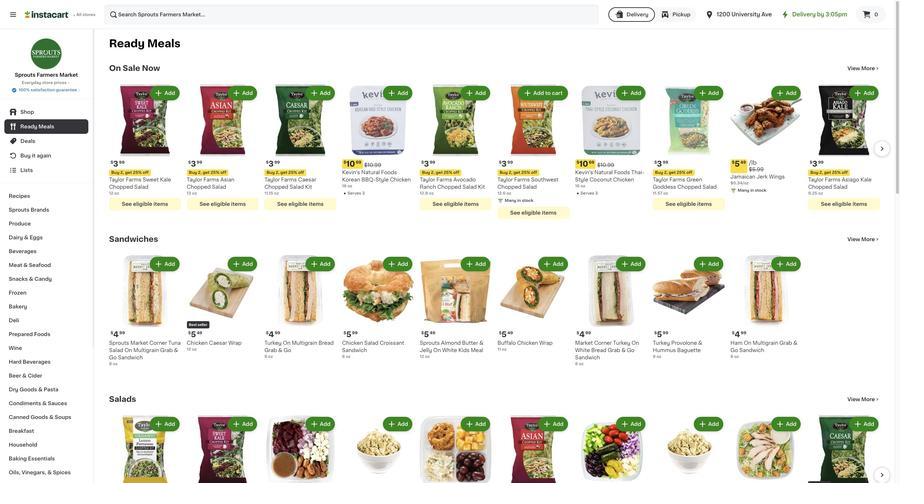 Task type: describe. For each thing, give the bounding box(es) containing it.
sprouts brands
[[9, 207, 49, 212]]

/lb
[[749, 160, 757, 165]]

everyday store prices
[[22, 81, 67, 85]]

recipes
[[9, 193, 30, 199]]

salads link
[[109, 395, 136, 404]]

sandwich inside ham on multigrain grab & go sandwich 8 oz
[[739, 348, 764, 353]]

farms for avocado
[[437, 177, 452, 182]]

oz inside 'taylor farms caesar chopped salad kit 11.15 oz'
[[274, 191, 279, 195]]

chicken inside kevin's natural foods thai- style coconut chicken 16 oz ● serves 3
[[613, 177, 634, 182]]

sandwich inside market corner turkey on white bread grab & go sandwich 8 oz
[[575, 355, 600, 360]]

chicken inside buffalo chicken wrap 11 oz
[[517, 340, 538, 346]]

view more for on sale now
[[848, 66, 875, 71]]

0 button
[[856, 6, 886, 23]]

8 inside market corner turkey on white bread grab & go sandwich 8 oz
[[575, 362, 578, 366]]

sprouts for sprouts market corner tuna salad on multigrain grab & go sandwich 8 oz
[[109, 340, 129, 346]]

items for taylor farms caesar chopped salad kit
[[309, 201, 324, 206]]

sweet
[[143, 177, 159, 182]]

$ 3 99 for taylor farms green goddess chopped salad
[[654, 160, 668, 168]]

dairy & eggs
[[9, 235, 43, 240]]

jelly
[[420, 348, 432, 353]]

grab inside 'turkey on multigrain bread grab & go 8 oz'
[[264, 348, 277, 353]]

wrap for chicken caesar wrap
[[228, 340, 242, 346]]

more for sandwiches
[[861, 237, 875, 242]]

ave
[[762, 12, 772, 17]]

corner inside sprouts market corner tuna salad on multigrain grab & go sandwich 8 oz
[[149, 340, 167, 346]]

sprouts market corner tuna salad on multigrain grab & go sandwich 8 oz
[[109, 340, 181, 366]]

deli
[[9, 318, 19, 323]]

delivery for delivery by 3:05pm
[[792, 12, 816, 17]]

● for kevin's natural foods korean bbq-style chicken
[[344, 191, 346, 195]]

market inside market corner turkey on white bread grab & go sandwich 8 oz
[[575, 340, 593, 346]]

instacart logo image
[[25, 10, 68, 19]]

99 up taylor farms sweet kale chopped salad 12 oz
[[119, 160, 125, 164]]

3 inside kevin's natural foods korean bbq-style chicken 16 oz ● serves 3
[[362, 191, 365, 195]]

serves for style
[[581, 191, 594, 195]]

style inside kevin's natural foods korean bbq-style chicken 16 oz ● serves 3
[[376, 177, 389, 182]]

taylor farms green goddess chopped salad 11.57 oz
[[653, 177, 717, 195]]

stock for farms
[[522, 198, 534, 202]]

off for taylor farms caesar chopped salad kit
[[298, 170, 304, 174]]

oils, vinegars, & spices
[[9, 470, 71, 475]]

oz inside sprouts almond butter & jelly on white kids meal 12 oz
[[425, 355, 430, 359]]

dairy
[[9, 235, 23, 240]]

oz inside the turkey provolone & hummus baguette 9 oz
[[657, 355, 661, 359]]

many in stock for 5
[[738, 188, 767, 192]]

99 up "ranch" at the left of page
[[430, 160, 435, 164]]

goods for canned
[[31, 415, 48, 420]]

see for 9.25
[[821, 201, 831, 206]]

chopped inside taylor farms avocado ranch chopped salad kit 12.8 oz
[[437, 184, 461, 189]]

kevin's for style
[[575, 170, 593, 175]]

salad inside taylor farms asiago kale chopped salad 9.25 oz
[[834, 184, 848, 189]]

delivery by 3:05pm link
[[781, 10, 847, 19]]

oz inside buffalo chicken wrap 11 oz
[[502, 347, 507, 351]]

multigrain for sandwich
[[753, 340, 778, 346]]

beer & cider link
[[4, 369, 88, 383]]

2, for taylor farms asiago kale chopped salad
[[820, 170, 823, 174]]

guarantee
[[56, 88, 77, 92]]

view more for salads
[[848, 397, 875, 402]]

chopped inside taylor farms sweet kale chopped salad 12 oz
[[109, 184, 133, 189]]

chicken caesar wrap 12 oz
[[187, 340, 242, 351]]

meal
[[471, 348, 483, 353]]

3 for taylor farms asian chopped salad
[[191, 160, 196, 168]]

buy for taylor farms southwest chopped salad
[[500, 170, 508, 174]]

$ 10 69 for kevin's natural foods korean bbq-style chicken
[[344, 160, 361, 168]]

snacks
[[9, 276, 28, 282]]

buy 2, get 25% off for taylor farms green goddess chopped salad
[[655, 170, 692, 174]]

$ 3 99 for taylor farms asiago kale chopped salad
[[810, 160, 824, 168]]

go inside 'turkey on multigrain bread grab & go 8 oz'
[[284, 348, 291, 353]]

cider
[[28, 373, 42, 378]]

salad inside taylor farms avocado ranch chopped salad kit 12.8 oz
[[463, 184, 477, 189]]

12 inside taylor farms sweet kale chopped salad 12 oz
[[109, 191, 113, 195]]

stores
[[83, 13, 96, 17]]

oz inside taylor farms green goddess chopped salad 11.57 oz
[[663, 191, 668, 195]]

lists
[[20, 168, 33, 173]]

99 up taylor farms southwest chopped salad 12.6 oz
[[507, 160, 513, 164]]

kids
[[458, 348, 470, 353]]

8 inside ham on multigrain grab & go sandwich 8 oz
[[731, 355, 733, 359]]

& inside sprouts market corner tuna salad on multigrain grab & go sandwich 8 oz
[[174, 348, 178, 353]]

buy for taylor farms caesar chopped salad kit
[[267, 170, 275, 174]]

buffalo
[[498, 340, 516, 346]]

seller
[[198, 323, 207, 326]]

items for taylor farms asian chopped salad
[[231, 201, 246, 206]]

0 horizontal spatial market
[[59, 72, 78, 77]]

oz inside taylor farms sweet kale chopped salad 12 oz
[[114, 191, 119, 195]]

view for salads
[[848, 397, 860, 402]]

2, for taylor farms green goddess chopped salad
[[664, 170, 668, 174]]

items for taylor farms avocado ranch chopped salad kit
[[464, 201, 479, 206]]

see eligible items for caesar
[[277, 201, 324, 206]]

oz inside taylor farms asian chopped salad 13 oz
[[192, 191, 197, 195]]

& inside ham on multigrain grab & go sandwich 8 oz
[[793, 340, 798, 346]]

buy 2, get 25% off for taylor farms caesar chopped salad kit
[[267, 170, 304, 174]]

buy for taylor farms avocado ranch chopped salad kit
[[422, 170, 430, 174]]

provolone
[[671, 341, 697, 346]]

turkey on multigrain bread grab & go 8 oz
[[264, 341, 334, 359]]

caesar inside chicken caesar wrap 12 oz
[[209, 340, 227, 346]]

13
[[187, 191, 191, 195]]

$ 3 99 for taylor farms sweet kale chopped salad
[[111, 160, 125, 168]]

sprouts farmers market logo image
[[30, 38, 62, 70]]

see for 11.15
[[277, 201, 287, 206]]

deals
[[20, 139, 35, 144]]

chicken inside kevin's natural foods korean bbq-style chicken 16 oz ● serves 3
[[390, 177, 411, 182]]

dry goods & pasta link
[[4, 383, 88, 396]]

oils, vinegars, & spices link
[[4, 466, 88, 479]]

3 for taylor farms asiago kale chopped salad
[[812, 160, 817, 168]]

asian
[[220, 177, 234, 182]]

chopped inside taylor farms green goddess chopped salad 11.57 oz
[[677, 184, 701, 189]]

oz inside chicken caesar wrap 12 oz
[[192, 347, 197, 351]]

see down taylor farms southwest chopped salad 12.6 oz
[[510, 210, 520, 215]]

12 inside sprouts almond butter & jelly on white kids meal 12 oz
[[420, 355, 424, 359]]

grab inside market corner turkey on white bread grab & go sandwich 8 oz
[[608, 348, 620, 353]]

breakfast
[[9, 428, 34, 434]]

2, for taylor farms caesar chopped salad kit
[[276, 170, 279, 174]]

see eligible items for green
[[666, 201, 712, 206]]

on inside sprouts almond butter & jelly on white kids meal 12 oz
[[433, 348, 441, 353]]

market inside sprouts market corner tuna salad on multigrain grab & go sandwich 8 oz
[[130, 340, 148, 346]]

corner inside market corner turkey on white bread grab & go sandwich 8 oz
[[594, 340, 612, 346]]

university
[[732, 12, 760, 17]]

chopped inside taylor farms asiago kale chopped salad 9.25 oz
[[808, 184, 832, 189]]

49 inside '$ 5 49 /lb $5.99 jamaican jerk wings $0.34/oz'
[[741, 160, 746, 164]]

sandwiches link
[[109, 235, 158, 244]]

caesar inside 'taylor farms caesar chopped salad kit 11.15 oz'
[[298, 177, 316, 182]]

multigrain inside sprouts market corner tuna salad on multigrain grab & go sandwich 8 oz
[[133, 348, 159, 353]]

25% for taylor farms southwest chopped salad
[[521, 170, 530, 174]]

kit inside 'taylor farms caesar chopped salad kit 11.15 oz'
[[305, 184, 312, 189]]

pickup
[[673, 12, 691, 17]]

snacks & candy
[[9, 276, 52, 282]]

taylor farms sweet kale chopped salad 12 oz
[[109, 177, 171, 195]]

taylor farms asian chopped salad 13 oz
[[187, 177, 234, 195]]

items for taylor farms sweet kale chopped salad
[[153, 201, 168, 206]]

go inside market corner turkey on white bread grab & go sandwich 8 oz
[[627, 348, 635, 353]]

white inside sprouts almond butter & jelly on white kids meal 12 oz
[[442, 348, 457, 353]]

& inside market corner turkey on white bread grab & go sandwich 8 oz
[[622, 348, 626, 353]]

bbq-
[[362, 177, 376, 182]]

49 for buffalo chicken wrap
[[507, 331, 513, 335]]

99 up the hummus
[[663, 331, 668, 335]]

$ 5 49 /lb $5.99 jamaican jerk wings $0.34/oz
[[731, 160, 785, 185]]

item carousel region for on sale now
[[99, 81, 890, 223]]

grab inside sprouts market corner tuna salad on multigrain grab & go sandwich 8 oz
[[160, 348, 173, 353]]

turkey for 5
[[653, 341, 670, 346]]

4 for market
[[579, 331, 585, 338]]

99 up market corner turkey on white bread grab & go sandwich 8 oz
[[586, 331, 591, 335]]

kale for taylor farms asiago kale chopped salad
[[861, 177, 872, 182]]

25% for taylor farms asian chopped salad
[[211, 170, 219, 174]]

ready inside dropdown button
[[20, 124, 37, 129]]

see for 12
[[122, 201, 132, 206]]

on sale now link
[[109, 64, 160, 73]]

vinegars,
[[22, 470, 46, 475]]

12.8
[[420, 191, 428, 195]]

condiments
[[9, 401, 41, 406]]

off for taylor farms avocado ranch chopped salad kit
[[453, 170, 459, 174]]

& inside 'turkey on multigrain bread grab & go 8 oz'
[[278, 348, 282, 353]]

$ 5 99 for chicken salad croissant sandwich
[[344, 331, 358, 338]]

deli link
[[4, 314, 88, 327]]

salad inside taylor farms sweet kale chopped salad 12 oz
[[134, 184, 148, 189]]

butter
[[462, 341, 478, 346]]

69 for style
[[589, 160, 594, 164]]

chopped inside 'taylor farms caesar chopped salad kit 11.15 oz'
[[264, 184, 288, 189]]

go inside ham on multigrain grab & go sandwich 8 oz
[[731, 348, 738, 353]]

$ 3 99 for taylor farms asian chopped salad
[[188, 160, 202, 168]]

get for taylor farms green goddess chopped salad
[[669, 170, 676, 174]]

salad inside 'taylor farms caesar chopped salad kit 11.15 oz'
[[290, 184, 304, 189]]

dairy & eggs link
[[4, 231, 88, 244]]

1 horizontal spatial ready meals
[[109, 38, 181, 49]]

taylor for asian
[[187, 177, 202, 182]]

11.15
[[264, 191, 273, 195]]

it
[[32, 153, 36, 158]]

off for taylor farms southwest chopped salad
[[531, 170, 537, 174]]

essentials
[[28, 456, 55, 461]]

delivery by 3:05pm
[[792, 12, 847, 17]]

in for 5
[[750, 188, 754, 192]]

bread inside market corner turkey on white bread grab & go sandwich 8 oz
[[591, 348, 607, 353]]

hard beverages
[[9, 359, 51, 364]]

hummus
[[653, 348, 676, 353]]

satisfaction
[[31, 88, 55, 92]]

meals inside ready meals link
[[39, 124, 54, 129]]

9.25
[[808, 191, 817, 195]]

items for taylor farms asiago kale chopped salad
[[853, 201, 867, 206]]

turkey inside market corner turkey on white bread grab & go sandwich 8 oz
[[613, 340, 630, 346]]

foods for coconut
[[614, 170, 630, 175]]

see eligible items button down taylor farms southwest chopped salad 12.6 oz
[[498, 206, 569, 219]]

99 up chicken salad croissant sandwich 6 oz
[[352, 331, 358, 335]]

see eligible items button for sweet
[[109, 198, 181, 210]]

buy it again link
[[4, 148, 88, 163]]

4 for turkey
[[269, 331, 274, 338]]

buy for taylor farms green goddess chopped salad
[[655, 170, 663, 174]]

market corner turkey on white bread grab & go sandwich 8 oz
[[575, 340, 639, 366]]

on inside sprouts market corner tuna salad on multigrain grab & go sandwich 8 oz
[[125, 348, 132, 353]]

chopped inside taylor farms southwest chopped salad 12.6 oz
[[498, 184, 521, 189]]

in for farms
[[517, 198, 521, 202]]

3 for taylor farms avocado ranch chopped salad kit
[[424, 160, 429, 168]]

view more link for on sale now
[[848, 65, 880, 72]]

snacks & candy link
[[4, 272, 88, 286]]

eligible for sweet
[[133, 201, 152, 206]]

asiago
[[842, 177, 859, 182]]

on inside market corner turkey on white bread grab & go sandwich 8 oz
[[632, 340, 639, 346]]

green
[[687, 177, 702, 182]]

get for taylor farms caesar chopped salad kit
[[280, 170, 287, 174]]

see eligible items down taylor farms southwest chopped salad 12.6 oz
[[510, 210, 557, 215]]

0 vertical spatial meals
[[147, 38, 181, 49]]

frozen
[[9, 290, 26, 295]]

farms for green
[[670, 177, 685, 182]]

5 inside '$ 5 49 /lb $5.99 jamaican jerk wings $0.34/oz'
[[735, 160, 740, 168]]

1200 university ave
[[717, 12, 772, 17]]

soups
[[55, 415, 71, 420]]

household
[[9, 442, 37, 447]]

multigrain for go
[[292, 341, 317, 346]]

oz inside sprouts market corner tuna salad on multigrain grab & go sandwich 8 oz
[[113, 362, 118, 366]]

oz inside market corner turkey on white bread grab & go sandwich 8 oz
[[579, 362, 584, 366]]

everyday store prices link
[[22, 80, 71, 86]]

& inside the turkey provolone & hummus baguette 9 oz
[[698, 341, 702, 346]]

8 inside 'turkey on multigrain bread grab & go 8 oz'
[[264, 355, 267, 359]]

100% satisfaction guarantee button
[[11, 86, 81, 93]]

10 for kevin's natural foods korean bbq-style chicken
[[346, 160, 355, 168]]

16 for kevin's natural foods korean bbq-style chicken
[[342, 184, 347, 188]]

kevin's natural foods korean bbq-style chicken 16 oz ● serves 3
[[342, 170, 411, 195]]

$ 4 99 for sprouts
[[111, 331, 125, 338]]

1 vertical spatial beverages
[[23, 359, 51, 364]]

$ 10 69 for kevin's natural foods thai- style coconut chicken
[[577, 160, 594, 168]]

lists link
[[4, 163, 88, 177]]

1200 university ave button
[[705, 4, 772, 25]]

see eligible items for asian
[[200, 201, 246, 206]]

baking
[[9, 456, 27, 461]]

$5.99
[[749, 167, 764, 172]]

$10.69 original price: $10.99 element for coconut
[[575, 159, 647, 169]]

view for on sale now
[[848, 66, 860, 71]]

wine link
[[4, 341, 88, 355]]

99 up taylor farms asian chopped salad 13 oz
[[197, 160, 202, 164]]

canned goods & soups
[[9, 415, 71, 420]]

8 inside sprouts market corner tuna salad on multigrain grab & go sandwich 8 oz
[[109, 362, 112, 366]]

deals link
[[4, 134, 88, 148]]

shop link
[[4, 105, 88, 119]]

chicken salad croissant sandwich 6 oz
[[342, 340, 404, 359]]



Task type: locate. For each thing, give the bounding box(es) containing it.
salad
[[134, 184, 148, 189], [212, 184, 226, 189], [523, 184, 537, 189], [290, 184, 304, 189], [463, 184, 477, 189], [703, 184, 717, 189], [834, 184, 848, 189], [364, 340, 379, 346], [109, 348, 123, 353]]

6
[[342, 355, 345, 359]]

1 vertical spatial view
[[848, 237, 860, 242]]

0 horizontal spatial ready
[[20, 124, 37, 129]]

sale
[[123, 64, 140, 72]]

kevin's natural foods thai- style coconut chicken 16 oz ● serves 3
[[575, 170, 644, 195]]

● for kevin's natural foods thai- style coconut chicken
[[577, 191, 579, 195]]

1 horizontal spatial stock
[[755, 188, 767, 192]]

1 10 from the left
[[346, 160, 355, 168]]

1 horizontal spatial $ 5 99
[[654, 331, 668, 338]]

25% for taylor farms asiago kale chopped salad
[[832, 170, 841, 174]]

0 horizontal spatial kale
[[160, 177, 171, 182]]

0 vertical spatial item carousel region
[[99, 81, 890, 223]]

1 kale from the left
[[160, 177, 171, 182]]

3 up taylor farms sweet kale chopped salad 12 oz
[[113, 160, 118, 168]]

2 taylor from the left
[[187, 177, 202, 182]]

croissant
[[380, 340, 404, 346]]

2 farms from the left
[[203, 177, 219, 182]]

1 horizontal spatial $10.99
[[597, 162, 614, 168]]

$10.99 up coconut at the right of the page
[[597, 162, 614, 168]]

2 wrap from the left
[[539, 340, 553, 346]]

get up taylor farms asiago kale chopped salad 9.25 oz
[[824, 170, 831, 174]]

taylor up the 12.6
[[498, 177, 513, 182]]

12 inside chicken caesar wrap 12 oz
[[187, 347, 191, 351]]

produce link
[[4, 217, 88, 231]]

2 white from the left
[[442, 348, 457, 353]]

buy 2, get 25% off for taylor farms avocado ranch chopped salad kit
[[422, 170, 459, 174]]

$ 5 99 for turkey provolone & hummus baguette
[[654, 331, 668, 338]]

salad inside taylor farms southwest chopped salad 12.6 oz
[[523, 184, 537, 189]]

25% for taylor farms caesar chopped salad kit
[[288, 170, 297, 174]]

99 up taylor farms asiago kale chopped salad 9.25 oz
[[818, 160, 824, 164]]

1 horizontal spatial 10
[[579, 160, 588, 168]]

3 inside kevin's natural foods thai- style coconut chicken 16 oz ● serves 3
[[595, 191, 598, 195]]

3 farms from the left
[[514, 177, 530, 182]]

3 for taylor farms green goddess chopped salad
[[657, 160, 662, 168]]

bakery link
[[4, 300, 88, 314]]

2 ● from the left
[[577, 191, 579, 195]]

3 view more from the top
[[848, 397, 875, 402]]

$ 4 99 for ham
[[732, 331, 746, 338]]

kale inside taylor farms sweet kale chopped salad 12 oz
[[160, 177, 171, 182]]

3 up 'taylor farms caesar chopped salad kit 11.15 oz'
[[269, 160, 274, 168]]

off for taylor farms asiago kale chopped salad
[[842, 170, 848, 174]]

buy 2, get 25% off up taylor farms avocado ranch chopped salad kit 12.8 oz
[[422, 170, 459, 174]]

1 horizontal spatial wrap
[[539, 340, 553, 346]]

5 $ 3 99 from the left
[[421, 160, 435, 168]]

style inside kevin's natural foods thai- style coconut chicken 16 oz ● serves 3
[[575, 177, 588, 182]]

thai-
[[631, 170, 644, 175]]

get for taylor farms avocado ranch chopped salad kit
[[436, 170, 443, 174]]

1 horizontal spatial caesar
[[298, 177, 316, 182]]

foods inside kevin's natural foods thai- style coconut chicken 16 oz ● serves 3
[[614, 170, 630, 175]]

chicken right buffalo
[[517, 340, 538, 346]]

0 horizontal spatial stock
[[522, 198, 534, 202]]

shop
[[20, 109, 34, 115]]

baguette
[[677, 348, 701, 353]]

2 kevin's from the left
[[575, 170, 593, 175]]

49 down best seller
[[197, 331, 202, 335]]

farms for asiago
[[825, 177, 841, 182]]

0 horizontal spatial bread
[[319, 341, 334, 346]]

taylor farms avocado ranch chopped salad kit 12.8 oz
[[420, 177, 485, 195]]

1 horizontal spatial $10.69 original price: $10.99 element
[[575, 159, 647, 169]]

kevin's inside kevin's natural foods korean bbq-style chicken 16 oz ● serves 3
[[342, 170, 360, 175]]

goods for dry
[[20, 387, 37, 392]]

0 vertical spatial view more
[[848, 66, 875, 71]]

2 off from the left
[[220, 170, 226, 174]]

salad inside taylor farms asian chopped salad 13 oz
[[212, 184, 226, 189]]

0 vertical spatial ready meals
[[109, 38, 181, 49]]

korean
[[342, 177, 360, 182]]

1 vertical spatial 12
[[187, 347, 191, 351]]

ready meals up now
[[109, 38, 181, 49]]

1 horizontal spatial many in stock
[[738, 188, 767, 192]]

goddess
[[653, 184, 676, 189]]

2 style from the left
[[575, 177, 588, 182]]

turkey for 4
[[264, 341, 282, 346]]

on
[[109, 64, 121, 72], [632, 340, 639, 346], [744, 340, 752, 346], [283, 341, 291, 346], [125, 348, 132, 353], [433, 348, 441, 353]]

chicken down thai-
[[613, 177, 634, 182]]

1 ● from the left
[[344, 191, 346, 195]]

taylor inside taylor farms southwest chopped salad 12.6 oz
[[498, 177, 513, 182]]

bread inside 'turkey on multigrain bread grab & go 8 oz'
[[319, 341, 334, 346]]

sandwich inside chicken salad croissant sandwich 6 oz
[[342, 348, 367, 353]]

99 up sprouts market corner tuna salad on multigrain grab & go sandwich 8 oz
[[119, 331, 125, 335]]

3 view from the top
[[848, 397, 860, 402]]

taylor farms asiago kale chopped salad 9.25 oz
[[808, 177, 872, 195]]

1 vertical spatial caesar
[[209, 340, 227, 346]]

taylor farms southwest chopped salad 12.6 oz
[[498, 177, 559, 195]]

0 horizontal spatial $ 10 69
[[344, 160, 361, 168]]

1 69 from the left
[[356, 160, 361, 164]]

5 get from the left
[[436, 170, 443, 174]]

$ 5 99 up 6
[[344, 331, 358, 338]]

1 wrap from the left
[[228, 340, 242, 346]]

sprouts
[[15, 72, 35, 77], [9, 207, 29, 212], [109, 340, 129, 346], [420, 341, 440, 346]]

5 up the hummus
[[657, 331, 662, 338]]

add button
[[151, 87, 179, 100], [228, 87, 256, 100], [306, 87, 334, 100], [384, 87, 412, 100], [461, 87, 490, 100], [539, 87, 567, 100], [617, 87, 645, 100], [695, 87, 723, 100], [772, 87, 800, 100], [850, 87, 878, 100], [151, 257, 179, 270], [228, 257, 256, 270], [306, 257, 334, 270], [384, 257, 412, 270], [461, 257, 490, 270], [539, 257, 567, 270], [617, 257, 645, 270], [695, 257, 723, 270], [772, 257, 800, 270], [151, 417, 179, 430], [228, 417, 256, 430], [306, 417, 334, 430], [384, 417, 412, 430], [461, 417, 490, 430], [539, 417, 567, 430], [617, 417, 645, 430], [695, 417, 723, 430], [772, 417, 800, 430], [850, 417, 878, 430]]

0 horizontal spatial meals
[[39, 124, 54, 129]]

0 vertical spatial stock
[[755, 188, 767, 192]]

delivery inside button
[[627, 12, 649, 17]]

all stores link
[[25, 4, 96, 25]]

0 vertical spatial caesar
[[298, 177, 316, 182]]

items down 'taylor farms caesar chopped salad kit 11.15 oz'
[[309, 201, 324, 206]]

2, for taylor farms sweet kale chopped salad
[[120, 170, 124, 174]]

farms inside taylor farms sweet kale chopped salad 12 oz
[[126, 177, 141, 182]]

$ 10 69 up the korean
[[344, 160, 361, 168]]

1 25% from the left
[[133, 170, 142, 174]]

see eligible items down taylor farms avocado ranch chopped salad kit 12.8 oz
[[433, 201, 479, 206]]

0 horizontal spatial $10.99
[[364, 162, 381, 168]]

2 vertical spatial 12
[[420, 355, 424, 359]]

1 $ 3 99 from the left
[[111, 160, 125, 168]]

many for 5
[[738, 188, 749, 192]]

view more link for sandwiches
[[848, 236, 880, 243]]

4 taylor from the left
[[264, 177, 280, 182]]

chicken inside chicken caesar wrap 12 oz
[[187, 340, 208, 346]]

natural inside kevin's natural foods korean bbq-style chicken 16 oz ● serves 3
[[361, 170, 380, 175]]

oz inside kevin's natural foods korean bbq-style chicken 16 oz ● serves 3
[[348, 184, 352, 188]]

0 vertical spatial 12
[[109, 191, 113, 195]]

oils,
[[9, 470, 20, 475]]

0 vertical spatial ready
[[109, 38, 145, 49]]

10 for kevin's natural foods thai- style coconut chicken
[[579, 160, 588, 168]]

$ 3 99 up the 9.25
[[810, 160, 824, 168]]

sprouts almond butter & jelly on white kids meal 12 oz
[[420, 341, 484, 359]]

5
[[735, 160, 740, 168], [191, 331, 196, 338], [346, 331, 351, 338], [502, 331, 507, 338], [424, 331, 429, 338], [657, 331, 662, 338]]

buy 2, get 25% off for taylor farms asian chopped salad
[[189, 170, 226, 174]]

eligible for asiago
[[832, 201, 851, 206]]

1 4 from the left
[[113, 331, 119, 338]]

2 horizontal spatial turkey
[[653, 341, 670, 346]]

0 vertical spatial goods
[[20, 387, 37, 392]]

on inside ham on multigrain grab & go sandwich 8 oz
[[744, 340, 752, 346]]

$ 4 99 up market corner turkey on white bread grab & go sandwich 8 oz
[[577, 331, 591, 338]]

eligible for avocado
[[444, 201, 463, 206]]

off up 'taylor farms caesar chopped salad kit 11.15 oz'
[[298, 170, 304, 174]]

4 up ham
[[735, 331, 740, 338]]

buy inside 'link'
[[20, 153, 31, 158]]

eligible down taylor farms asiago kale chopped salad 9.25 oz
[[832, 201, 851, 206]]

serves
[[348, 191, 361, 195], [581, 191, 594, 195]]

many in stock for farms
[[505, 198, 534, 202]]

1 vertical spatial in
[[517, 198, 521, 202]]

1 vertical spatial item carousel region
[[109, 412, 890, 483]]

all
[[76, 13, 82, 17]]

sprouts farmers market
[[15, 72, 78, 77]]

oz inside kevin's natural foods thai- style coconut chicken 16 oz ● serves 3
[[581, 184, 585, 188]]

49 up jelly
[[430, 331, 435, 335]]

1 $ 5 49 from the left
[[188, 331, 202, 338]]

2, for taylor farms southwest chopped salad
[[509, 170, 513, 174]]

off up asian
[[220, 170, 226, 174]]

4 2, from the left
[[276, 170, 279, 174]]

& inside sprouts almond butter & jelly on white kids meal 12 oz
[[479, 341, 484, 346]]

1 vertical spatial view more link
[[848, 236, 880, 243]]

$10.99 for coconut
[[597, 162, 614, 168]]

25%
[[133, 170, 142, 174], [211, 170, 219, 174], [521, 170, 530, 174], [288, 170, 297, 174], [444, 170, 453, 174], [677, 170, 686, 174], [832, 170, 841, 174]]

kale right the "asiago"
[[861, 177, 872, 182]]

2 $10.69 original price: $10.99 element from the left
[[575, 159, 647, 169]]

99 up ham
[[741, 331, 746, 335]]

1 horizontal spatial kale
[[861, 177, 872, 182]]

3 $ 3 99 from the left
[[499, 160, 513, 168]]

5 taylor from the left
[[420, 177, 435, 182]]

25% up taylor farms asian chopped salad 13 oz
[[211, 170, 219, 174]]

sandwich inside sprouts market corner tuna salad on multigrain grab & go sandwich 8 oz
[[118, 355, 143, 360]]

sprouts for sprouts farmers market
[[15, 72, 35, 77]]

3 up the 12.6
[[502, 160, 507, 168]]

frozen link
[[4, 286, 88, 300]]

6 get from the left
[[669, 170, 676, 174]]

$ inside '$ 5 49 /lb $5.99 jamaican jerk wings $0.34/oz'
[[732, 160, 735, 164]]

see eligible items down taylor farms green goddess chopped salad 11.57 oz
[[666, 201, 712, 206]]

1 horizontal spatial $ 5 49
[[421, 331, 435, 338]]

2, for taylor farms asian chopped salad
[[198, 170, 202, 174]]

7 off from the left
[[842, 170, 848, 174]]

taylor up 13
[[187, 177, 202, 182]]

$ 3 99 up the 12.6
[[499, 160, 513, 168]]

3 up goddess
[[657, 160, 662, 168]]

5 off from the left
[[453, 170, 459, 174]]

best
[[189, 323, 197, 326]]

coconut
[[590, 177, 612, 182]]

1 vertical spatial many in stock
[[505, 198, 534, 202]]

3 buy 2, get 25% off from the left
[[500, 170, 537, 174]]

off for taylor farms sweet kale chopped salad
[[143, 170, 149, 174]]

1 more from the top
[[861, 66, 875, 71]]

0 horizontal spatial delivery
[[627, 12, 649, 17]]

spices
[[53, 470, 71, 475]]

taylor inside taylor farms avocado ranch chopped salad kit 12.8 oz
[[420, 177, 435, 182]]

natural inside kevin's natural foods thai- style coconut chicken 16 oz ● serves 3
[[594, 170, 613, 175]]

2 kale from the left
[[861, 177, 872, 182]]

condiments & sauces
[[9, 401, 67, 406]]

product group
[[109, 84, 181, 210], [187, 84, 259, 210], [264, 84, 336, 210], [342, 84, 414, 196], [420, 84, 492, 210], [498, 84, 569, 219], [575, 84, 647, 196], [653, 84, 725, 210], [731, 84, 802, 195], [808, 84, 880, 210], [109, 255, 181, 367], [187, 255, 259, 353], [264, 255, 336, 360], [342, 255, 414, 360], [420, 255, 492, 360], [498, 255, 569, 353], [575, 255, 647, 367], [653, 255, 725, 360], [731, 255, 802, 360], [109, 415, 181, 483], [187, 415, 259, 483], [264, 415, 336, 483], [342, 415, 414, 483], [420, 415, 492, 483], [498, 415, 569, 483], [575, 415, 647, 483], [653, 415, 725, 483], [731, 415, 802, 483], [808, 415, 880, 483]]

see down taylor farms asiago kale chopped salad 9.25 oz
[[821, 201, 831, 206]]

7 taylor from the left
[[808, 177, 824, 182]]

11.57
[[653, 191, 662, 195]]

farms inside taylor farms avocado ranch chopped salad kit 12.8 oz
[[437, 177, 452, 182]]

2, for taylor farms avocado ranch chopped salad kit
[[431, 170, 435, 174]]

buy 2, get 25% off up taylor farms asian chopped salad 13 oz
[[189, 170, 226, 174]]

1 horizontal spatial ready
[[109, 38, 145, 49]]

1 vertical spatial bread
[[591, 348, 607, 353]]

$10.69 original price: $10.99 element up bbq-
[[342, 159, 414, 169]]

taylor up "ranch" at the left of page
[[420, 177, 435, 182]]

4 25% from the left
[[288, 170, 297, 174]]

25% for taylor farms avocado ranch chopped salad kit
[[444, 170, 453, 174]]

1 vertical spatial ready meals
[[20, 124, 54, 129]]

2 horizontal spatial foods
[[614, 170, 630, 175]]

2 horizontal spatial multigrain
[[753, 340, 778, 346]]

0 horizontal spatial $ 5 49
[[188, 331, 202, 338]]

see eligible items button down taylor farms sweet kale chopped salad 12 oz
[[109, 198, 181, 210]]

oz inside chicken salad croissant sandwich 6 oz
[[346, 355, 351, 359]]

69 up coconut at the right of the page
[[589, 160, 594, 164]]

0 horizontal spatial caesar
[[209, 340, 227, 346]]

7 buy 2, get 25% off from the left
[[810, 170, 848, 174]]

1 vertical spatial goods
[[31, 415, 48, 420]]

9
[[653, 355, 656, 359]]

1 horizontal spatial turkey
[[613, 340, 630, 346]]

1 horizontal spatial 16
[[575, 184, 580, 188]]

●
[[344, 191, 346, 195], [577, 191, 579, 195]]

3 off from the left
[[531, 170, 537, 174]]

farms inside taylor farms asiago kale chopped salad 9.25 oz
[[825, 177, 841, 182]]

goods inside dry goods & pasta link
[[20, 387, 37, 392]]

see eligible items
[[122, 201, 168, 206], [200, 201, 246, 206], [277, 201, 324, 206], [433, 201, 479, 206], [666, 201, 712, 206], [821, 201, 867, 206], [510, 210, 557, 215]]

chicken inside chicken salad croissant sandwich 6 oz
[[342, 340, 363, 346]]

off for taylor farms asian chopped salad
[[220, 170, 226, 174]]

1 natural from the left
[[361, 170, 380, 175]]

2 10 from the left
[[579, 160, 588, 168]]

1 horizontal spatial bread
[[591, 348, 607, 353]]

sandwich
[[342, 348, 367, 353], [739, 348, 764, 353], [118, 355, 143, 360], [575, 355, 600, 360]]

0 vertical spatial many in stock
[[738, 188, 767, 192]]

4 up 'turkey on multigrain bread grab & go 8 oz'
[[269, 331, 274, 338]]

see eligible items button down taylor farms green goddess chopped salad 11.57 oz
[[653, 198, 725, 210]]

0 vertical spatial view more link
[[848, 65, 880, 72]]

2 corner from the left
[[594, 340, 612, 346]]

1200
[[717, 12, 730, 17]]

brands
[[31, 207, 49, 212]]

get up taylor farms asian chopped salad 13 oz
[[203, 170, 210, 174]]

7 $ 3 99 from the left
[[810, 160, 824, 168]]

style right the korean
[[376, 177, 389, 182]]

buy up the 12.6
[[500, 170, 508, 174]]

see eligible items for asiago
[[821, 201, 867, 206]]

2 view from the top
[[848, 237, 860, 242]]

0 horizontal spatial foods
[[34, 332, 50, 337]]

eligible down taylor farms southwest chopped salad 12.6 oz
[[522, 210, 541, 215]]

69
[[356, 160, 361, 164], [589, 160, 594, 164]]

wrap inside buffalo chicken wrap 11 oz
[[539, 340, 553, 346]]

canned goods & soups link
[[4, 410, 88, 424]]

1 serves from the left
[[348, 191, 361, 195]]

● inside kevin's natural foods thai- style coconut chicken 16 oz ● serves 3
[[577, 191, 579, 195]]

taylor left sweet
[[109, 177, 125, 182]]

bread
[[319, 341, 334, 346], [591, 348, 607, 353]]

1 $10.99 from the left
[[364, 162, 381, 168]]

4 chopped from the left
[[264, 184, 288, 189]]

69 for bbq-
[[356, 160, 361, 164]]

wrap for buffalo chicken wrap
[[539, 340, 553, 346]]

item carousel region containing 3
[[99, 81, 890, 223]]

2 $ 5 49 from the left
[[499, 331, 513, 338]]

1 horizontal spatial serves
[[581, 191, 594, 195]]

see eligible items button for asiago
[[808, 198, 880, 210]]

5 25% from the left
[[444, 170, 453, 174]]

buy 2, get 25% off up taylor farms sweet kale chopped salad 12 oz
[[111, 170, 149, 174]]

None search field
[[104, 4, 599, 25]]

1 $ 4 99 from the left
[[111, 331, 125, 338]]

$10.99 up bbq-
[[364, 162, 381, 168]]

everyday
[[22, 81, 41, 85]]

1 horizontal spatial foods
[[381, 170, 397, 175]]

5 for chicken salad croissant sandwich
[[346, 331, 351, 338]]

4 for sprouts
[[113, 331, 119, 338]]

sauces
[[48, 401, 67, 406]]

meat & seafood
[[9, 263, 51, 268]]

go inside sprouts market corner tuna salad on multigrain grab & go sandwich 8 oz
[[109, 355, 117, 360]]

2 69 from the left
[[589, 160, 594, 164]]

99 up 'taylor farms caesar chopped salad kit 11.15 oz'
[[274, 160, 280, 164]]

$10.69 original price: $10.99 element for style
[[342, 159, 414, 169]]

Search field
[[105, 5, 598, 24]]

now
[[142, 64, 160, 72]]

natural up bbq-
[[361, 170, 380, 175]]

taylor inside taylor farms green goddess chopped salad 11.57 oz
[[653, 177, 668, 182]]

household link
[[4, 438, 88, 452]]

breakfast link
[[4, 424, 88, 438]]

see down taylor farms sweet kale chopped salad 12 oz
[[122, 201, 132, 206]]

buy for taylor farms asian chopped salad
[[189, 170, 197, 174]]

0 horizontal spatial multigrain
[[133, 348, 159, 353]]

items down avocado
[[464, 201, 479, 206]]

meat
[[9, 263, 22, 268]]

taylor inside taylor farms asian chopped salad 13 oz
[[187, 177, 202, 182]]

4 get from the left
[[280, 170, 287, 174]]

1 view from the top
[[848, 66, 860, 71]]

buy up taylor farms sweet kale chopped salad 12 oz
[[111, 170, 119, 174]]

1 horizontal spatial natural
[[594, 170, 613, 175]]

4 for ham
[[735, 331, 740, 338]]

pickup button
[[655, 7, 696, 22]]

buy 2, get 25% off for taylor farms southwest chopped salad
[[500, 170, 537, 174]]

3 chopped from the left
[[498, 184, 521, 189]]

sprouts inside sprouts almond butter & jelly on white kids meal 12 oz
[[420, 341, 440, 346]]

4 up sprouts market corner tuna salad on multigrain grab & go sandwich 8 oz
[[113, 331, 119, 338]]

get
[[125, 170, 132, 174], [203, 170, 210, 174], [514, 170, 520, 174], [280, 170, 287, 174], [436, 170, 443, 174], [669, 170, 676, 174], [824, 170, 831, 174]]

3 view more link from the top
[[848, 396, 880, 403]]

serves down the korean
[[348, 191, 361, 195]]

7 chopped from the left
[[808, 184, 832, 189]]

item carousel region
[[99, 81, 890, 223], [109, 412, 890, 483]]

serves inside kevin's natural foods thai- style coconut chicken 16 oz ● serves 3
[[581, 191, 594, 195]]

3 $ 5 49 from the left
[[421, 331, 435, 338]]

oz inside ham on multigrain grab & go sandwich 8 oz
[[734, 355, 739, 359]]

0 horizontal spatial turkey
[[264, 341, 282, 346]]

1 vertical spatial stock
[[522, 198, 534, 202]]

$ 3 99 up "ranch" at the left of page
[[421, 160, 435, 168]]

3 $ 4 99 from the left
[[732, 331, 746, 338]]

wrap
[[228, 340, 242, 346], [539, 340, 553, 346]]

0 vertical spatial beverages
[[9, 249, 37, 254]]

2, up 'taylor farms caesar chopped salad kit 11.15 oz'
[[276, 170, 279, 174]]

1 horizontal spatial kit
[[478, 184, 485, 189]]

6 buy 2, get 25% off from the left
[[655, 170, 692, 174]]

1 kevin's from the left
[[342, 170, 360, 175]]

1 horizontal spatial white
[[575, 348, 590, 353]]

see eligible items button for caesar
[[264, 198, 336, 210]]

taylor inside taylor farms sweet kale chopped salad 12 oz
[[109, 177, 125, 182]]

ranch
[[420, 184, 436, 189]]

6 farms from the left
[[670, 177, 685, 182]]

0 horizontal spatial corner
[[149, 340, 167, 346]]

5 for chicken caesar wrap
[[191, 331, 196, 338]]

3 up "ranch" at the left of page
[[424, 160, 429, 168]]

0 horizontal spatial 12
[[109, 191, 113, 195]]

1 farms from the left
[[126, 177, 141, 182]]

turkey inside the turkey provolone & hummus baguette 9 oz
[[653, 341, 670, 346]]

taylor for avocado
[[420, 177, 435, 182]]

buy 2, get 25% off for taylor farms sweet kale chopped salad
[[111, 170, 149, 174]]

2 horizontal spatial 12
[[420, 355, 424, 359]]

wrap inside chicken caesar wrap 12 oz
[[228, 340, 242, 346]]

farms inside 'taylor farms caesar chopped salad kit 11.15 oz'
[[281, 177, 297, 182]]

natural for coconut
[[594, 170, 613, 175]]

6 2, from the left
[[664, 170, 668, 174]]

2 2, from the left
[[198, 170, 202, 174]]

1 vertical spatial meals
[[39, 124, 54, 129]]

condiments & sauces link
[[4, 396, 88, 410]]

sprouts for sprouts almond butter & jelly on white kids meal 12 oz
[[420, 341, 440, 346]]

get up "ranch" at the left of page
[[436, 170, 443, 174]]

1 $ 5 99 from the left
[[344, 331, 358, 338]]

see for oz
[[200, 201, 210, 206]]

see eligible items for sweet
[[122, 201, 168, 206]]

25% for taylor farms green goddess chopped salad
[[677, 170, 686, 174]]

foods for style
[[381, 170, 397, 175]]

5 up 'jamaican'
[[735, 160, 740, 168]]

6 off from the left
[[687, 170, 692, 174]]

2 view more link from the top
[[848, 236, 880, 243]]

0 horizontal spatial 10
[[346, 160, 355, 168]]

$ 3 99 up goddess
[[654, 160, 668, 168]]

sprouts for sprouts brands
[[9, 207, 29, 212]]

4 off from the left
[[298, 170, 304, 174]]

0 vertical spatial many
[[738, 188, 749, 192]]

0 horizontal spatial 69
[[356, 160, 361, 164]]

3 taylor from the left
[[498, 177, 513, 182]]

bakery
[[9, 304, 27, 309]]

item carousel region for salads
[[109, 412, 890, 483]]

99 up goddess
[[663, 160, 668, 164]]

2 $10.99 from the left
[[597, 162, 614, 168]]

1 corner from the left
[[149, 340, 167, 346]]

kevin's up coconut at the right of the page
[[575, 170, 593, 175]]

1 vertical spatial view more
[[848, 237, 875, 242]]

2 view more from the top
[[848, 237, 875, 242]]

1 view more link from the top
[[848, 65, 880, 72]]

$ 5 49
[[188, 331, 202, 338], [499, 331, 513, 338], [421, 331, 435, 338]]

multigrain inside ham on multigrain grab & go sandwich 8 oz
[[753, 340, 778, 346]]

ready meals link
[[4, 119, 88, 134]]

1 horizontal spatial market
[[130, 340, 148, 346]]

salad inside chicken salad croissant sandwich 6 oz
[[364, 340, 379, 346]]

1 horizontal spatial multigrain
[[292, 341, 317, 346]]

buy 2, get 25% off up taylor farms southwest chopped salad 12.6 oz
[[500, 170, 537, 174]]

1 buy 2, get 25% off from the left
[[111, 170, 149, 174]]

2 $ 10 69 from the left
[[577, 160, 594, 168]]

3 for taylor farms caesar chopped salad kit
[[269, 160, 274, 168]]

0 horizontal spatial in
[[517, 198, 521, 202]]

buy up the 9.25
[[810, 170, 819, 174]]

oz inside taylor farms southwest chopped salad 12.6 oz
[[507, 191, 511, 195]]

16 inside kevin's natural foods korean bbq-style chicken 16 oz ● serves 3
[[342, 184, 347, 188]]

1 horizontal spatial many
[[738, 188, 749, 192]]

salad inside sprouts market corner tuna salad on multigrain grab & go sandwich 8 oz
[[109, 348, 123, 353]]

$ 5 49 for chicken
[[188, 331, 202, 338]]

4 $ 3 99 from the left
[[266, 160, 280, 168]]

25% up 'taylor farms caesar chopped salad kit 11.15 oz'
[[288, 170, 297, 174]]

buy 2, get 25% off
[[111, 170, 149, 174], [189, 170, 226, 174], [500, 170, 537, 174], [267, 170, 304, 174], [422, 170, 459, 174], [655, 170, 692, 174], [810, 170, 848, 174]]

see eligible items button for asian
[[187, 198, 259, 210]]

produce
[[9, 221, 31, 226]]

serves inside kevin's natural foods korean bbq-style chicken 16 oz ● serves 3
[[348, 191, 361, 195]]

taylor for southwest
[[498, 177, 513, 182]]

kit
[[305, 184, 312, 189], [478, 184, 485, 189]]

farms inside taylor farms asian chopped salad 13 oz
[[203, 177, 219, 182]]

2 horizontal spatial $ 5 49
[[499, 331, 513, 338]]

0 vertical spatial in
[[750, 188, 754, 192]]

grab inside ham on multigrain grab & go sandwich 8 oz
[[780, 340, 792, 346]]

taylor farms caesar chopped salad kit 11.15 oz
[[264, 177, 316, 195]]

0 horizontal spatial style
[[376, 177, 389, 182]]

$ 4 99 for turkey
[[266, 331, 280, 338]]

2 vertical spatial view more link
[[848, 396, 880, 403]]

get up taylor farms southwest chopped salad 12.6 oz
[[514, 170, 520, 174]]

4 buy 2, get 25% off from the left
[[267, 170, 304, 174]]

$ 3 99 up taylor farms sweet kale chopped salad 12 oz
[[111, 160, 125, 168]]

5 for sprouts almond butter & jelly on white kids meal
[[424, 331, 429, 338]]

1 style from the left
[[376, 177, 389, 182]]

items down sweet
[[153, 201, 168, 206]]

tuna
[[168, 340, 181, 346]]

many
[[738, 188, 749, 192], [505, 198, 516, 202]]

serves down coconut at the right of the page
[[581, 191, 594, 195]]

1 horizontal spatial $ 10 69
[[577, 160, 594, 168]]

2 $ 5 99 from the left
[[654, 331, 668, 338]]

1 horizontal spatial kevin's
[[575, 170, 593, 175]]

1 horizontal spatial meals
[[147, 38, 181, 49]]

1 $10.69 original price: $10.99 element from the left
[[342, 159, 414, 169]]

goods down condiments & sauces
[[31, 415, 48, 420]]

farms inside taylor farms southwest chopped salad 12.6 oz
[[514, 177, 530, 182]]

service type group
[[608, 7, 696, 22]]

4 up market corner turkey on white bread grab & go sandwich 8 oz
[[579, 331, 585, 338]]

2 chopped from the left
[[187, 184, 211, 189]]

item carousel region containing add
[[109, 412, 890, 483]]

see for kit
[[433, 201, 443, 206]]

view more for sandwiches
[[848, 237, 875, 242]]

0 horizontal spatial white
[[442, 348, 457, 353]]

$ 4 99 up sprouts market corner tuna salad on multigrain grab & go sandwich 8 oz
[[111, 331, 125, 338]]

16 inside kevin's natural foods thai- style coconut chicken 16 oz ● serves 3
[[575, 184, 580, 188]]

0 horizontal spatial natural
[[361, 170, 380, 175]]

99 up 'turkey on multigrain bread grab & go 8 oz'
[[275, 331, 280, 335]]

0 vertical spatial bread
[[319, 341, 334, 346]]

10 up the korean
[[346, 160, 355, 168]]

more for on sale now
[[861, 66, 875, 71]]

see down taylor farms asian chopped salad 13 oz
[[200, 201, 210, 206]]

1 vertical spatial ready
[[20, 124, 37, 129]]

see eligible items down taylor farms asiago kale chopped salad 9.25 oz
[[821, 201, 867, 206]]

ready meals inside dropdown button
[[20, 124, 54, 129]]

delivery for delivery
[[627, 12, 649, 17]]

0 horizontal spatial many in stock
[[505, 198, 534, 202]]

2 16 from the left
[[575, 184, 580, 188]]

2 get from the left
[[203, 170, 210, 174]]

99
[[119, 160, 125, 164], [197, 160, 202, 164], [507, 160, 513, 164], [274, 160, 280, 164], [430, 160, 435, 164], [663, 160, 668, 164], [818, 160, 824, 164], [119, 331, 125, 335], [352, 331, 358, 335], [586, 331, 591, 335], [741, 331, 746, 335], [275, 331, 280, 335], [663, 331, 668, 335]]

2, up taylor farms southwest chopped salad 12.6 oz
[[509, 170, 513, 174]]

turkey
[[613, 340, 630, 346], [264, 341, 282, 346], [653, 341, 670, 346]]

100%
[[19, 88, 30, 92]]

5 farms from the left
[[437, 177, 452, 182]]

get for taylor farms asiago kale chopped salad
[[824, 170, 831, 174]]

serves for bbq-
[[348, 191, 361, 195]]

2 horizontal spatial market
[[575, 340, 593, 346]]

off up avocado
[[453, 170, 459, 174]]

view for sandwiches
[[848, 237, 860, 242]]

$10.69 original price: $10.99 element up kevin's natural foods thai- style coconut chicken 16 oz ● serves 3
[[575, 159, 647, 169]]

see down goddess
[[666, 201, 676, 206]]

1 get from the left
[[125, 170, 132, 174]]

1 horizontal spatial in
[[750, 188, 754, 192]]

kevin's inside kevin's natural foods thai- style coconut chicken 16 oz ● serves 3
[[575, 170, 593, 175]]

4 farms from the left
[[281, 177, 297, 182]]

6 chopped from the left
[[677, 184, 701, 189]]

49 up buffalo
[[507, 331, 513, 335]]

taylor for green
[[653, 177, 668, 182]]

3 up the 9.25
[[812, 160, 817, 168]]

goods inside the canned goods & soups link
[[31, 415, 48, 420]]

dry
[[9, 387, 18, 392]]

1 white from the left
[[575, 348, 590, 353]]

beer & cider
[[9, 373, 42, 378]]

wings
[[769, 174, 785, 179]]

7 25% from the left
[[832, 170, 841, 174]]

2 turkey from the left
[[264, 341, 282, 346]]

2 natural from the left
[[594, 170, 613, 175]]

taylor inside 'taylor farms caesar chopped salad kit 11.15 oz'
[[264, 177, 280, 182]]

1 2, from the left
[[120, 170, 124, 174]]

$ 5 49 for sprouts
[[421, 331, 435, 338]]

off for taylor farms green goddess chopped salad
[[687, 170, 692, 174]]

see eligible items button down taylor farms asiago kale chopped salad 9.25 oz
[[808, 198, 880, 210]]

3:05pm
[[826, 12, 847, 17]]

0 horizontal spatial serves
[[348, 191, 361, 195]]

buy 2, get 25% off up goddess
[[655, 170, 692, 174]]

7 farms from the left
[[825, 177, 841, 182]]

foods inside kevin's natural foods korean bbq-style chicken 16 oz ● serves 3
[[381, 170, 397, 175]]

3 4 from the left
[[735, 331, 740, 338]]

see eligible items button for avocado
[[420, 198, 492, 210]]

2 vertical spatial more
[[861, 397, 875, 402]]

$10.69 original price: $10.99 element
[[342, 159, 414, 169], [575, 159, 647, 169]]

sprouts brands link
[[4, 203, 88, 217]]

eligible down taylor farms avocado ranch chopped salad kit 12.8 oz
[[444, 201, 463, 206]]

farms for asian
[[203, 177, 219, 182]]

2 more from the top
[[861, 237, 875, 242]]

1 horizontal spatial 12
[[187, 347, 191, 351]]

$ 4 99 for market
[[577, 331, 591, 338]]

salad inside taylor farms green goddess chopped salad 11.57 oz
[[703, 184, 717, 189]]

100% satisfaction guarantee
[[19, 88, 77, 92]]

many in stock down $0.34/oz
[[738, 188, 767, 192]]

0 horizontal spatial wrap
[[228, 340, 242, 346]]

$ 3 99 for taylor farms southwest chopped salad
[[499, 160, 513, 168]]

1 vertical spatial more
[[861, 237, 875, 242]]

in down taylor farms southwest chopped salad 12.6 oz
[[517, 198, 521, 202]]

delivery
[[792, 12, 816, 17], [627, 12, 649, 17]]

$5.49 per pound original price: $5.99 element
[[731, 159, 802, 173]]

4 $ 4 99 from the left
[[266, 331, 280, 338]]

white inside market corner turkey on white bread grab & go sandwich 8 oz
[[575, 348, 590, 353]]

1 turkey from the left
[[613, 340, 630, 346]]

$0.34/oz
[[731, 181, 749, 185]]

on inside 'turkey on multigrain bread grab & go 8 oz'
[[283, 341, 291, 346]]

$ 5 49 for buffalo
[[499, 331, 513, 338]]

beverages link
[[4, 244, 88, 258]]

buy up 13
[[189, 170, 197, 174]]

2 4 from the left
[[579, 331, 585, 338]]

oz inside 'turkey on multigrain bread grab & go 8 oz'
[[268, 355, 273, 359]]

oz inside taylor farms asiago kale chopped salad 9.25 oz
[[818, 191, 823, 195]]

eligible down taylor farms asian chopped salad 13 oz
[[211, 201, 230, 206]]

farms inside taylor farms green goddess chopped salad 11.57 oz
[[670, 177, 685, 182]]

3 get from the left
[[514, 170, 520, 174]]

25% up taylor farms sweet kale chopped salad 12 oz
[[133, 170, 142, 174]]

jerk
[[757, 174, 768, 179]]

meals down shop link
[[39, 124, 54, 129]]

49 for chicken caesar wrap
[[197, 331, 202, 335]]

ham on multigrain grab & go sandwich 8 oz
[[731, 340, 798, 359]]

eggs
[[30, 235, 43, 240]]

jamaican
[[731, 174, 755, 179]]

see down "ranch" at the left of page
[[433, 201, 443, 206]]

get up 'taylor farms caesar chopped salad kit 11.15 oz'
[[280, 170, 287, 174]]

dry goods & pasta
[[9, 387, 58, 392]]

0 vertical spatial view
[[848, 66, 860, 71]]

6 taylor from the left
[[653, 177, 668, 182]]

kit inside taylor farms avocado ranch chopped salad kit 12.8 oz
[[478, 184, 485, 189]]

ham
[[731, 340, 743, 346]]

1 taylor from the left
[[109, 177, 125, 182]]

prices
[[54, 81, 67, 85]]

0 horizontal spatial kit
[[305, 184, 312, 189]]

0 horizontal spatial many
[[505, 198, 516, 202]]

1 horizontal spatial 69
[[589, 160, 594, 164]]

0 horizontal spatial 16
[[342, 184, 347, 188]]

chopped inside taylor farms asian chopped salad 13 oz
[[187, 184, 211, 189]]

see eligible items button down taylor farms avocado ranch chopped salad kit 12.8 oz
[[420, 198, 492, 210]]

2 serves from the left
[[581, 191, 594, 195]]

goods down beer & cider
[[20, 387, 37, 392]]

2, up goddess
[[664, 170, 668, 174]]

turkey provolone & hummus baguette 9 oz
[[653, 341, 702, 359]]

0 horizontal spatial ready meals
[[20, 124, 54, 129]]

1 vertical spatial many
[[505, 198, 516, 202]]

oz inside taylor farms avocado ranch chopped salad kit 12.8 oz
[[429, 191, 434, 195]]



Task type: vqa. For each thing, say whether or not it's contained in the screenshot.


